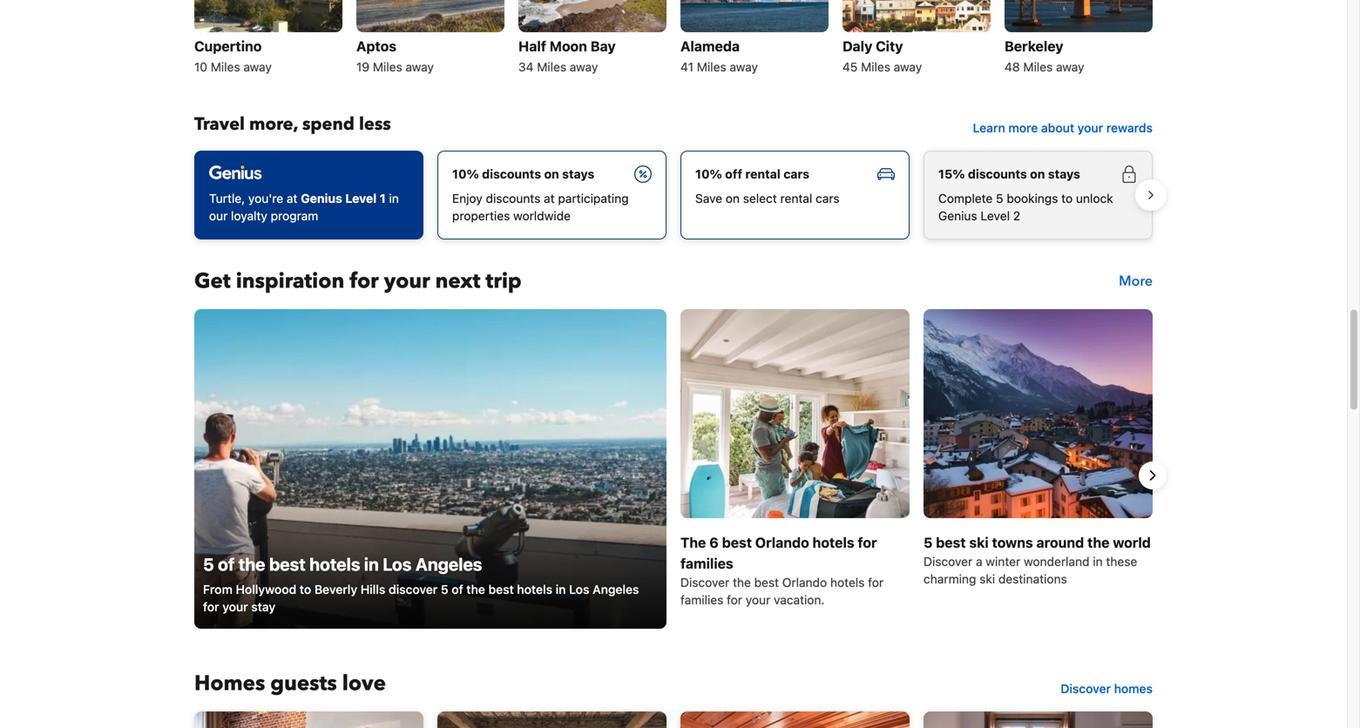 Task type: describe. For each thing, give the bounding box(es) containing it.
15%
[[939, 167, 966, 181]]

discover
[[389, 583, 438, 597]]

bay
[[591, 38, 616, 54]]

discounts for 5
[[969, 167, 1028, 181]]

alameda
[[681, 38, 740, 54]]

off
[[726, 167, 743, 181]]

more
[[1120, 272, 1153, 291]]

48
[[1005, 60, 1021, 74]]

half
[[519, 38, 547, 54]]

homes guests love
[[194, 670, 386, 699]]

select
[[743, 191, 778, 206]]

5 of the best hotels in los angeles region
[[180, 309, 1167, 642]]

45
[[843, 60, 858, 74]]

your right about
[[1078, 121, 1104, 135]]

discover homes
[[1061, 682, 1153, 697]]

1 horizontal spatial of
[[452, 583, 464, 597]]

properties
[[452, 209, 510, 223]]

learn more about your rewards link
[[967, 112, 1160, 144]]

away for alameda
[[730, 60, 758, 74]]

charming
[[924, 572, 977, 587]]

0 vertical spatial cars
[[784, 167, 810, 181]]

your inside 5 of the best hotels in los angeles from hollywood to beverly hills discover 5 of the best hotels in los angeles for your stay
[[223, 600, 248, 615]]

away inside half moon bay 34 miles away
[[570, 60, 598, 74]]

19
[[357, 60, 370, 74]]

5 inside 5 best ski towns around the world discover a winter wonderland in these charming ski destinations
[[924, 535, 933, 551]]

away for berkeley
[[1057, 60, 1085, 74]]

program
[[271, 209, 319, 223]]

2 families from the top
[[681, 593, 724, 608]]

1 families from the top
[[681, 556, 734, 572]]

a
[[976, 555, 983, 569]]

rewards
[[1107, 121, 1153, 135]]

daly
[[843, 38, 873, 54]]

0 vertical spatial ski
[[970, 535, 989, 551]]

1
[[380, 191, 386, 206]]

moon
[[550, 38, 588, 54]]

travel
[[194, 112, 245, 136]]

get
[[194, 267, 231, 296]]

stay
[[251, 600, 276, 615]]

5 of the best hotels in los angeles from hollywood to beverly hills discover 5 of the best hotels in los angeles for your stay
[[203, 554, 639, 615]]

0 horizontal spatial angeles
[[416, 554, 482, 575]]

you're
[[248, 191, 283, 206]]

15% discounts on stays
[[939, 167, 1081, 181]]

0 vertical spatial of
[[218, 554, 235, 575]]

in our loyalty program
[[209, 191, 399, 223]]

save
[[696, 191, 723, 206]]

bookings
[[1007, 191, 1059, 206]]

enjoy
[[452, 191, 483, 206]]

miles for aptos
[[373, 60, 403, 74]]

daly city 45 miles away
[[843, 38, 923, 74]]

2
[[1014, 209, 1021, 223]]

6
[[710, 535, 719, 551]]

save on select rental cars
[[696, 191, 840, 206]]

discover for 6
[[681, 576, 730, 590]]

from
[[203, 583, 233, 597]]

level inside complete 5 bookings to unlock genius level 2
[[981, 209, 1010, 223]]

discounts for discounts
[[482, 167, 541, 181]]

10
[[194, 60, 208, 74]]

5 best ski towns around the world image
[[924, 309, 1153, 519]]

unlock
[[1077, 191, 1114, 206]]

10% for 10% off rental cars
[[696, 167, 723, 181]]

5 up from
[[203, 554, 214, 575]]

travel more, spend less
[[194, 112, 391, 136]]

discounts inside enjoy discounts at participating properties worldwide
[[486, 191, 541, 206]]

more,
[[249, 112, 298, 136]]

aptos
[[357, 38, 397, 54]]

guests
[[271, 670, 337, 699]]

love
[[342, 670, 386, 699]]

half moon bay 34 miles away
[[519, 38, 616, 74]]

about
[[1042, 121, 1075, 135]]

1 vertical spatial los
[[569, 583, 590, 597]]

the 6 best orlando hotels for families discover the best orlando hotels for families for your vacation.
[[681, 535, 884, 608]]

towns
[[993, 535, 1034, 551]]

get inspiration for your next trip
[[194, 267, 522, 296]]

turtle, you're at genius level 1
[[209, 191, 386, 206]]

loyalty
[[231, 209, 268, 223]]

these
[[1107, 555, 1138, 569]]

discover for best
[[924, 555, 973, 569]]

at for discounts
[[544, 191, 555, 206]]

at for you're
[[287, 191, 298, 206]]

complete 5 bookings to unlock genius level 2
[[939, 191, 1114, 223]]

on for bookings
[[1031, 167, 1046, 181]]

less
[[359, 112, 391, 136]]

world
[[1114, 535, 1152, 551]]

41
[[681, 60, 694, 74]]

winter
[[986, 555, 1021, 569]]

inspiration
[[236, 267, 345, 296]]

more link
[[1120, 268, 1153, 295]]

away inside daly city 45 miles away
[[894, 60, 923, 74]]



Task type: locate. For each thing, give the bounding box(es) containing it.
best inside 5 best ski towns around the world discover a winter wonderland in these charming ski destinations
[[936, 535, 966, 551]]

next image
[[1143, 465, 1164, 486]]

stays for 10% discounts on stays
[[562, 167, 595, 181]]

on for at
[[544, 167, 559, 181]]

0 vertical spatial los
[[383, 554, 412, 575]]

discover inside 5 best ski towns around the world discover a winter wonderland in these charming ski destinations
[[924, 555, 973, 569]]

more
[[1009, 121, 1039, 135]]

0 horizontal spatial genius
[[301, 191, 343, 206]]

10% for 10% discounts on stays
[[452, 167, 479, 181]]

miles down the 'aptos'
[[373, 60, 403, 74]]

genius
[[301, 191, 343, 206], [939, 209, 978, 223]]

hills
[[361, 583, 386, 597]]

our
[[209, 209, 228, 223]]

miles down berkeley
[[1024, 60, 1053, 74]]

0 horizontal spatial on
[[544, 167, 559, 181]]

homes
[[1115, 682, 1153, 697]]

level left 2
[[981, 209, 1010, 223]]

alameda 41 miles away
[[681, 38, 758, 74]]

the
[[681, 535, 706, 551]]

stays up participating
[[562, 167, 595, 181]]

1 vertical spatial level
[[981, 209, 1010, 223]]

miles inside cupertino 10 miles away
[[211, 60, 240, 74]]

at up the worldwide
[[544, 191, 555, 206]]

families
[[681, 556, 734, 572], [681, 593, 724, 608]]

level
[[346, 191, 377, 206], [981, 209, 1010, 223]]

away inside berkeley 48 miles away
[[1057, 60, 1085, 74]]

in inside in our loyalty program
[[389, 191, 399, 206]]

in inside 5 best ski towns around the world discover a winter wonderland in these charming ski destinations
[[1094, 555, 1103, 569]]

0 vertical spatial rental
[[746, 167, 781, 181]]

your inside the 6 best orlando hotels for families discover the best orlando hotels for families for your vacation.
[[746, 593, 771, 608]]

5 away from the left
[[894, 60, 923, 74]]

rental up 'select'
[[746, 167, 781, 181]]

at up program at the left
[[287, 191, 298, 206]]

berkeley 48 miles away
[[1005, 38, 1085, 74]]

to inside 5 of the best hotels in los angeles from hollywood to beverly hills discover 5 of the best hotels in los angeles for your stay
[[300, 583, 311, 597]]

away down moon
[[570, 60, 598, 74]]

miles down city
[[861, 60, 891, 74]]

cars right 'select'
[[816, 191, 840, 206]]

34
[[519, 60, 534, 74]]

miles inside berkeley 48 miles away
[[1024, 60, 1053, 74]]

berkeley
[[1005, 38, 1064, 54]]

4 miles from the left
[[697, 60, 727, 74]]

0 vertical spatial discover
[[924, 555, 973, 569]]

families down 6
[[681, 556, 734, 572]]

genius down complete
[[939, 209, 978, 223]]

0 horizontal spatial discover
[[681, 576, 730, 590]]

1 away from the left
[[244, 60, 272, 74]]

2 away from the left
[[406, 60, 434, 74]]

your
[[1078, 121, 1104, 135], [384, 267, 430, 296], [746, 593, 771, 608], [223, 600, 248, 615]]

to left beverly
[[300, 583, 311, 597]]

1 vertical spatial families
[[681, 593, 724, 608]]

spend
[[302, 112, 355, 136]]

1 horizontal spatial discover
[[924, 555, 973, 569]]

discounts up enjoy discounts at participating properties worldwide on the top of page
[[482, 167, 541, 181]]

1 horizontal spatial on
[[726, 191, 740, 206]]

stays
[[562, 167, 595, 181], [1049, 167, 1081, 181]]

3 away from the left
[[570, 60, 598, 74]]

2 at from the left
[[544, 191, 555, 206]]

0 horizontal spatial at
[[287, 191, 298, 206]]

6 miles from the left
[[1024, 60, 1053, 74]]

cupertino 10 miles away
[[194, 38, 272, 74]]

discover up charming
[[924, 555, 973, 569]]

5 miles from the left
[[861, 60, 891, 74]]

1 horizontal spatial at
[[544, 191, 555, 206]]

10% up the save
[[696, 167, 723, 181]]

of right the discover
[[452, 583, 464, 597]]

homes
[[194, 670, 265, 699]]

away for aptos
[[406, 60, 434, 74]]

cars
[[784, 167, 810, 181], [816, 191, 840, 206]]

away down alameda on the top
[[730, 60, 758, 74]]

1 horizontal spatial level
[[981, 209, 1010, 223]]

ski up the a
[[970, 535, 989, 551]]

1 vertical spatial angeles
[[593, 583, 639, 597]]

away down city
[[894, 60, 923, 74]]

worldwide
[[514, 209, 571, 223]]

miles right 34
[[537, 60, 567, 74]]

2 horizontal spatial on
[[1031, 167, 1046, 181]]

of up from
[[218, 554, 235, 575]]

1 horizontal spatial to
[[1062, 191, 1073, 206]]

vacation.
[[774, 593, 825, 608]]

los
[[383, 554, 412, 575], [569, 583, 590, 597]]

4 away from the left
[[730, 60, 758, 74]]

away right 19
[[406, 60, 434, 74]]

blue genius logo image
[[209, 166, 262, 180], [209, 166, 262, 180]]

1 vertical spatial genius
[[939, 209, 978, 223]]

beverly
[[315, 583, 358, 597]]

2 miles from the left
[[373, 60, 403, 74]]

miles down alameda on the top
[[697, 60, 727, 74]]

0 vertical spatial genius
[[301, 191, 343, 206]]

on up enjoy discounts at participating properties worldwide on the top of page
[[544, 167, 559, 181]]

enjoy discounts at participating properties worldwide
[[452, 191, 629, 223]]

cupertino
[[194, 38, 262, 54]]

at
[[287, 191, 298, 206], [544, 191, 555, 206]]

10% up enjoy
[[452, 167, 479, 181]]

participating
[[558, 191, 629, 206]]

0 vertical spatial to
[[1062, 191, 1073, 206]]

2 stays from the left
[[1049, 167, 1081, 181]]

5 up charming
[[924, 535, 933, 551]]

1 vertical spatial rental
[[781, 191, 813, 206]]

1 10% from the left
[[452, 167, 479, 181]]

on
[[544, 167, 559, 181], [1031, 167, 1046, 181], [726, 191, 740, 206]]

miles inside aptos 19 miles away
[[373, 60, 403, 74]]

1 horizontal spatial stays
[[1049, 167, 1081, 181]]

10% off rental cars
[[696, 167, 810, 181]]

away inside aptos 19 miles away
[[406, 60, 434, 74]]

rental right 'select'
[[781, 191, 813, 206]]

angeles
[[416, 554, 482, 575], [593, 583, 639, 597]]

0 vertical spatial orlando
[[756, 535, 810, 551]]

5 inside complete 5 bookings to unlock genius level 2
[[997, 191, 1004, 206]]

genius up program at the left
[[301, 191, 343, 206]]

the inside 5 best ski towns around the world discover a winter wonderland in these charming ski destinations
[[1088, 535, 1110, 551]]

miles down cupertino
[[211, 60, 240, 74]]

away
[[244, 60, 272, 74], [406, 60, 434, 74], [570, 60, 598, 74], [730, 60, 758, 74], [894, 60, 923, 74], [1057, 60, 1085, 74]]

to inside complete 5 bookings to unlock genius level 2
[[1062, 191, 1073, 206]]

turtle,
[[209, 191, 245, 206]]

to left unlock
[[1062, 191, 1073, 206]]

discover
[[924, 555, 973, 569], [681, 576, 730, 590], [1061, 682, 1112, 697]]

miles for cupertino
[[211, 60, 240, 74]]

miles for alameda
[[697, 60, 727, 74]]

genius inside complete 5 bookings to unlock genius level 2
[[939, 209, 978, 223]]

discover homes link
[[1054, 674, 1160, 705]]

ski down the a
[[980, 572, 996, 587]]

0 horizontal spatial to
[[300, 583, 311, 597]]

0 horizontal spatial level
[[346, 191, 377, 206]]

away for cupertino
[[244, 60, 272, 74]]

miles inside daly city 45 miles away
[[861, 60, 891, 74]]

families down the
[[681, 593, 724, 608]]

your left vacation.
[[746, 593, 771, 608]]

3 miles from the left
[[537, 60, 567, 74]]

on up bookings
[[1031, 167, 1046, 181]]

level left 1
[[346, 191, 377, 206]]

5
[[997, 191, 1004, 206], [924, 535, 933, 551], [203, 554, 214, 575], [441, 583, 449, 597]]

hollywood
[[236, 583, 297, 597]]

destinations
[[999, 572, 1068, 587]]

miles
[[211, 60, 240, 74], [373, 60, 403, 74], [537, 60, 567, 74], [697, 60, 727, 74], [861, 60, 891, 74], [1024, 60, 1053, 74]]

your down from
[[223, 600, 248, 615]]

away down cupertino
[[244, 60, 272, 74]]

1 horizontal spatial genius
[[939, 209, 978, 223]]

for inside 5 of the best hotels in los angeles from hollywood to beverly hills discover 5 of the best hotels in los angeles for your stay
[[203, 600, 219, 615]]

1 vertical spatial ski
[[980, 572, 996, 587]]

1 horizontal spatial angeles
[[593, 583, 639, 597]]

1 vertical spatial discover
[[681, 576, 730, 590]]

1 vertical spatial of
[[452, 583, 464, 597]]

discounts
[[482, 167, 541, 181], [969, 167, 1028, 181], [486, 191, 541, 206]]

complete
[[939, 191, 993, 206]]

cars up save on select rental cars on the top of page
[[784, 167, 810, 181]]

discover down 6
[[681, 576, 730, 590]]

2 horizontal spatial discover
[[1061, 682, 1112, 697]]

0 vertical spatial angeles
[[416, 554, 482, 575]]

to
[[1062, 191, 1073, 206], [300, 583, 311, 597]]

learn more about your rewards
[[973, 121, 1153, 135]]

next
[[436, 267, 481, 296]]

discounts down 10% discounts on stays
[[486, 191, 541, 206]]

trip
[[486, 267, 522, 296]]

the 6 best orlando hotels for families image
[[681, 309, 910, 519]]

region containing 10% discounts on stays
[[180, 144, 1167, 247]]

miles for berkeley
[[1024, 60, 1053, 74]]

0 vertical spatial level
[[346, 191, 377, 206]]

10% discounts on stays
[[452, 167, 595, 181]]

2 vertical spatial discover
[[1061, 682, 1112, 697]]

miles inside alameda 41 miles away
[[697, 60, 727, 74]]

5 down the 15% discounts on stays
[[997, 191, 1004, 206]]

your left "next"
[[384, 267, 430, 296]]

6 away from the left
[[1057, 60, 1085, 74]]

1 horizontal spatial los
[[569, 583, 590, 597]]

1 horizontal spatial 10%
[[696, 167, 723, 181]]

city
[[876, 38, 904, 54]]

for
[[350, 267, 379, 296], [858, 535, 878, 551], [869, 576, 884, 590], [727, 593, 743, 608], [203, 600, 219, 615]]

away inside cupertino 10 miles away
[[244, 60, 272, 74]]

0 vertical spatial families
[[681, 556, 734, 572]]

the inside the 6 best orlando hotels for families discover the best orlando hotels for families for your vacation.
[[733, 576, 751, 590]]

5 right the discover
[[441, 583, 449, 597]]

2 10% from the left
[[696, 167, 723, 181]]

1 vertical spatial cars
[[816, 191, 840, 206]]

0 horizontal spatial stays
[[562, 167, 595, 181]]

away inside alameda 41 miles away
[[730, 60, 758, 74]]

discover left homes
[[1061, 682, 1112, 697]]

0 horizontal spatial cars
[[784, 167, 810, 181]]

1 at from the left
[[287, 191, 298, 206]]

1 miles from the left
[[211, 60, 240, 74]]

0 horizontal spatial of
[[218, 554, 235, 575]]

1 vertical spatial orlando
[[783, 576, 828, 590]]

1 vertical spatial to
[[300, 583, 311, 597]]

miles inside half moon bay 34 miles away
[[537, 60, 567, 74]]

discover inside the 6 best orlando hotels for families discover the best orlando hotels for families for your vacation.
[[681, 576, 730, 590]]

5 best ski towns around the world discover a winter wonderland in these charming ski destinations
[[924, 535, 1152, 587]]

10%
[[452, 167, 479, 181], [696, 167, 723, 181]]

around
[[1037, 535, 1085, 551]]

orlando
[[756, 535, 810, 551], [783, 576, 828, 590]]

region
[[180, 144, 1167, 247]]

0 horizontal spatial los
[[383, 554, 412, 575]]

the
[[1088, 535, 1110, 551], [239, 554, 265, 575], [733, 576, 751, 590], [467, 583, 486, 597]]

rental
[[746, 167, 781, 181], [781, 191, 813, 206]]

of
[[218, 554, 235, 575], [452, 583, 464, 597]]

0 horizontal spatial 10%
[[452, 167, 479, 181]]

away down berkeley
[[1057, 60, 1085, 74]]

1 horizontal spatial cars
[[816, 191, 840, 206]]

discounts up complete
[[969, 167, 1028, 181]]

best
[[722, 535, 752, 551], [936, 535, 966, 551], [269, 554, 306, 575], [755, 576, 779, 590], [489, 583, 514, 597]]

stays for 15% discounts on stays
[[1049, 167, 1081, 181]]

wonderland
[[1024, 555, 1090, 569]]

learn
[[973, 121, 1006, 135]]

aptos 19 miles away
[[357, 38, 434, 74]]

on right the save
[[726, 191, 740, 206]]

stays up unlock
[[1049, 167, 1081, 181]]

at inside enjoy discounts at participating properties worldwide
[[544, 191, 555, 206]]

1 stays from the left
[[562, 167, 595, 181]]

in
[[389, 191, 399, 206], [364, 554, 379, 575], [1094, 555, 1103, 569], [556, 583, 566, 597]]



Task type: vqa. For each thing, say whether or not it's contained in the screenshot.
Phuket Province 5,496 properties
no



